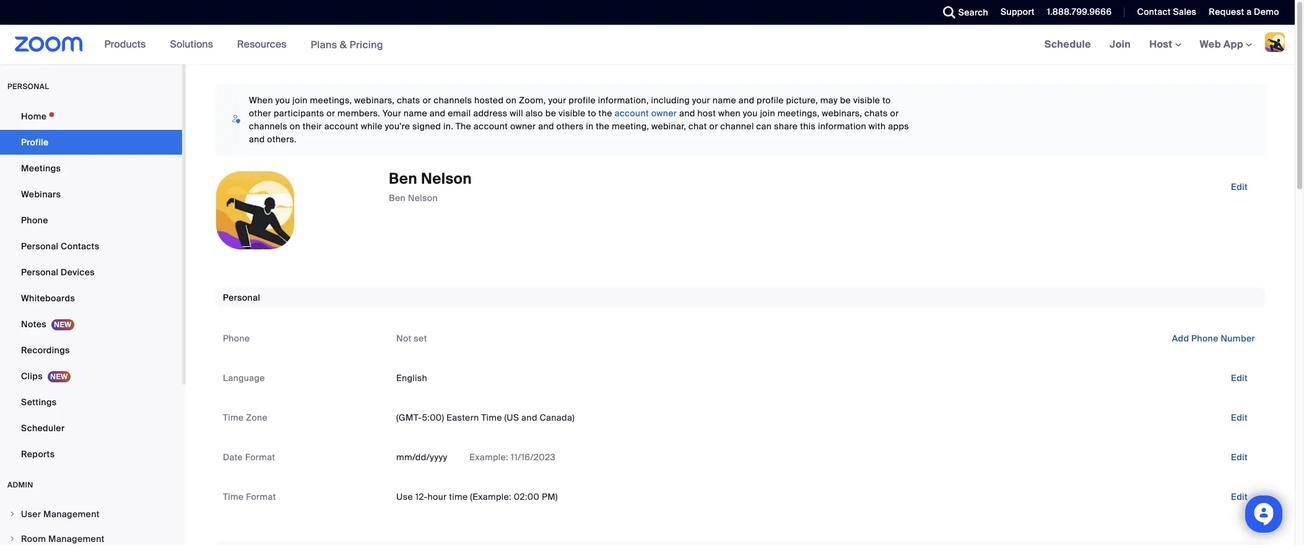 Task type: locate. For each thing, give the bounding box(es) containing it.
1 horizontal spatial name
[[713, 95, 737, 106]]

apps
[[889, 121, 909, 132]]

join up the participants
[[293, 95, 308, 106]]

settings link
[[0, 390, 182, 415]]

account down address
[[474, 121, 508, 132]]

user management menu item
[[0, 503, 182, 527]]

webinars, up members.
[[354, 95, 395, 106]]

meetings, down picture,
[[778, 108, 820, 119]]

account down members.
[[324, 121, 359, 132]]

0 vertical spatial join
[[293, 95, 308, 106]]

1 vertical spatial webinars,
[[822, 108, 863, 119]]

add phone number
[[1172, 333, 1256, 344]]

1 vertical spatial ben
[[389, 193, 406, 204]]

others.
[[267, 134, 297, 145]]

the inside when you join meetings, webinars, chats or channels hosted on zoom, your profile information, including your name and profile picture, may be visible to other participants or members. your name and email address will also be visible to the
[[599, 108, 613, 119]]

home link
[[0, 104, 182, 129]]

0 horizontal spatial you
[[275, 95, 290, 106]]

on inside when you join meetings, webinars, chats or channels hosted on zoom, your profile information, including your name and profile picture, may be visible to other participants or members. your name and email address will also be visible to the
[[506, 95, 517, 106]]

chats up with
[[865, 108, 888, 119]]

1 vertical spatial meetings,
[[778, 108, 820, 119]]

0 vertical spatial meetings,
[[310, 95, 352, 106]]

search button
[[934, 0, 992, 25]]

1 horizontal spatial be
[[840, 95, 851, 106]]

0 horizontal spatial phone
[[21, 215, 48, 226]]

personal inside 'link'
[[21, 241, 58, 252]]

your right zoom,
[[548, 95, 567, 106]]

personal contacts
[[21, 241, 99, 252]]

1.888.799.9666
[[1047, 6, 1112, 17]]

0 horizontal spatial join
[[293, 95, 308, 106]]

name up the signed
[[404, 108, 427, 119]]

5 edit button from the top
[[1222, 488, 1258, 507]]

1 horizontal spatial webinars,
[[822, 108, 863, 119]]

format down date format at the left of the page
[[246, 492, 276, 503]]

1 horizontal spatial your
[[692, 95, 710, 106]]

0 vertical spatial be
[[840, 95, 851, 106]]

1 horizontal spatial channels
[[434, 95, 472, 106]]

scheduler link
[[0, 416, 182, 441]]

chats inside when you join meetings, webinars, chats or channels hosted on zoom, your profile information, including your name and profile picture, may be visible to other participants or members. your name and email address will also be visible to the
[[397, 95, 420, 106]]

1 your from the left
[[548, 95, 567, 106]]

banner
[[0, 25, 1295, 65]]

to up with
[[883, 95, 891, 106]]

chats up your
[[397, 95, 420, 106]]

3 edit from the top
[[1231, 413, 1248, 424]]

visible up with
[[854, 95, 881, 106]]

1 vertical spatial be
[[546, 108, 556, 119]]

time format
[[223, 492, 276, 503]]

may
[[821, 95, 838, 106]]

home
[[21, 111, 47, 122]]

owner
[[651, 108, 677, 119], [510, 121, 536, 132]]

be right 'may'
[[840, 95, 851, 106]]

1 vertical spatial chats
[[865, 108, 888, 119]]

zone
[[246, 413, 268, 424]]

meetings, up members.
[[310, 95, 352, 106]]

hosted
[[474, 95, 504, 106]]

their
[[303, 121, 322, 132]]

webinars,
[[354, 95, 395, 106], [822, 108, 863, 119]]

time down date
[[223, 492, 244, 503]]

chats
[[397, 95, 420, 106], [865, 108, 888, 119]]

2 horizontal spatial account
[[615, 108, 649, 119]]

management inside user management menu item
[[43, 509, 100, 520]]

host button
[[1150, 38, 1182, 51]]

0 vertical spatial channels
[[434, 95, 472, 106]]

0 horizontal spatial name
[[404, 108, 427, 119]]

0 horizontal spatial visible
[[559, 108, 586, 119]]

1 horizontal spatial you
[[743, 108, 758, 119]]

whiteboards link
[[0, 286, 182, 311]]

1 vertical spatial on
[[290, 121, 300, 132]]

1 horizontal spatial join
[[760, 108, 776, 119]]

information
[[818, 121, 867, 132]]

visible up others
[[559, 108, 586, 119]]

phone inside button
[[1192, 333, 1219, 344]]

1 horizontal spatial to
[[883, 95, 891, 106]]

products
[[104, 38, 146, 51]]

0 horizontal spatial owner
[[510, 121, 536, 132]]

1 horizontal spatial account
[[474, 121, 508, 132]]

request a demo link
[[1200, 0, 1295, 25], [1209, 6, 1280, 17]]

profile up the can
[[757, 95, 784, 106]]

4 edit button from the top
[[1222, 448, 1258, 468]]

0 vertical spatial owner
[[651, 108, 677, 119]]

0 vertical spatial ben
[[389, 169, 418, 188]]

0 horizontal spatial to
[[588, 108, 596, 119]]

plans & pricing link
[[311, 38, 383, 51], [311, 38, 383, 51]]

a
[[1247, 6, 1252, 17]]

you up channel
[[743, 108, 758, 119]]

and up 'chat'
[[680, 108, 695, 119]]

time left the zone at the left
[[223, 413, 244, 424]]

and up the in.
[[430, 108, 446, 119]]

channels inside when you join meetings, webinars, chats or channels hosted on zoom, your profile information, including your name and profile picture, may be visible to other participants or members. your name and email address will also be visible to the
[[434, 95, 472, 106]]

0 vertical spatial the
[[599, 108, 613, 119]]

edit for english
[[1231, 373, 1248, 384]]

0 vertical spatial on
[[506, 95, 517, 106]]

your up host
[[692, 95, 710, 106]]

profile up the and host when you join meetings, webinars, chats or channels on their account while you're signed in. the account owner and others in the meeting, webinar, chat or channel can share this information with apps and others.
[[569, 95, 596, 106]]

webinars, inside the and host when you join meetings, webinars, chats or channels on their account while you're signed in. the account owner and others in the meeting, webinar, chat or channel can share this information with apps and others.
[[822, 108, 863, 119]]

1 vertical spatial format
[[246, 492, 276, 503]]

plans & pricing
[[311, 38, 383, 51]]

0 vertical spatial chats
[[397, 95, 420, 106]]

1 vertical spatial join
[[760, 108, 776, 119]]

edit for (gmt-5:00) eastern time (us and canada)
[[1231, 413, 1248, 424]]

management inside room management menu item
[[48, 534, 105, 545]]

meetings, inside the and host when you join meetings, webinars, chats or channels on their account while you're signed in. the account owner and others in the meeting, webinar, chat or channel can share this information with apps and others.
[[778, 108, 820, 119]]

time
[[449, 492, 468, 503]]

02:00
[[514, 492, 540, 503]]

1 vertical spatial name
[[404, 108, 427, 119]]

members.
[[338, 108, 380, 119]]

on down the participants
[[290, 121, 300, 132]]

on up will
[[506, 95, 517, 106]]

1 vertical spatial the
[[596, 121, 610, 132]]

0 vertical spatial management
[[43, 509, 100, 520]]

hour
[[428, 492, 447, 503]]

owner down will
[[510, 121, 536, 132]]

and up when on the right of page
[[739, 95, 755, 106]]

5 edit from the top
[[1231, 492, 1248, 503]]

account up meeting, at the left of the page
[[615, 108, 649, 119]]

0 horizontal spatial webinars,
[[354, 95, 395, 106]]

0 horizontal spatial on
[[290, 121, 300, 132]]

&
[[340, 38, 347, 51]]

1 horizontal spatial profile
[[757, 95, 784, 106]]

the right in
[[596, 121, 610, 132]]

name up when on the right of page
[[713, 95, 737, 106]]

app
[[1224, 38, 1244, 51]]

profile link
[[0, 130, 182, 155]]

add phone number button
[[1163, 329, 1266, 349]]

in
[[586, 121, 594, 132]]

format right date
[[245, 452, 275, 463]]

webinars, inside when you join meetings, webinars, chats or channels hosted on zoom, your profile information, including your name and profile picture, may be visible to other participants or members. your name and email address will also be visible to the
[[354, 95, 395, 106]]

web
[[1200, 38, 1222, 51]]

be right 'also'
[[546, 108, 556, 119]]

the
[[599, 108, 613, 119], [596, 121, 610, 132]]

webinars link
[[0, 182, 182, 207]]

example: 11/16/2023
[[467, 452, 556, 463]]

0 vertical spatial format
[[245, 452, 275, 463]]

2 your from the left
[[692, 95, 710, 106]]

time for use 12-hour time (example: 02:00 pm)
[[223, 492, 244, 503]]

0 vertical spatial you
[[275, 95, 290, 106]]

search
[[959, 7, 989, 18]]

join up the can
[[760, 108, 776, 119]]

with
[[869, 121, 886, 132]]

0 horizontal spatial meetings,
[[310, 95, 352, 106]]

the down 'information,'
[[599, 108, 613, 119]]

or up the signed
[[423, 95, 431, 106]]

1 horizontal spatial visible
[[854, 95, 881, 106]]

1 vertical spatial you
[[743, 108, 758, 119]]

1 edit from the top
[[1231, 182, 1248, 193]]

1 horizontal spatial chats
[[865, 108, 888, 119]]

0 vertical spatial to
[[883, 95, 891, 106]]

channels down other
[[249, 121, 287, 132]]

clips
[[21, 371, 43, 382]]

the
[[456, 121, 471, 132]]

channels up 'email'
[[434, 95, 472, 106]]

1 profile from the left
[[569, 95, 596, 106]]

personal contacts link
[[0, 234, 182, 259]]

room management menu item
[[0, 528, 182, 546]]

solutions button
[[170, 25, 219, 64]]

channels inside the and host when you join meetings, webinars, chats or channels on their account while you're signed in. the account owner and others in the meeting, webinar, chat or channel can share this information with apps and others.
[[249, 121, 287, 132]]

phone
[[21, 215, 48, 226], [223, 333, 250, 344], [1192, 333, 1219, 344]]

(example:
[[470, 492, 512, 503]]

2 horizontal spatial phone
[[1192, 333, 1219, 344]]

you up the participants
[[275, 95, 290, 106]]

resources
[[237, 38, 287, 51]]

2 edit button from the top
[[1222, 369, 1258, 388]]

pricing
[[350, 38, 383, 51]]

1 ben from the top
[[389, 169, 418, 188]]

phone down webinars
[[21, 215, 48, 226]]

channel
[[721, 121, 754, 132]]

webinars, up information
[[822, 108, 863, 119]]

owner inside the and host when you join meetings, webinars, chats or channels on their account while you're signed in. the account owner and others in the meeting, webinar, chat or channel can share this information with apps and others.
[[510, 121, 536, 132]]

(us
[[505, 413, 519, 424]]

management down user management menu item at the left
[[48, 534, 105, 545]]

1 horizontal spatial meetings,
[[778, 108, 820, 119]]

channels
[[434, 95, 472, 106], [249, 121, 287, 132]]

join
[[1110, 38, 1131, 51]]

and left others.
[[249, 134, 265, 145]]

user photo image
[[216, 172, 294, 250]]

0 horizontal spatial be
[[546, 108, 556, 119]]

other
[[249, 108, 271, 119]]

0 horizontal spatial profile
[[569, 95, 596, 106]]

format
[[245, 452, 275, 463], [246, 492, 276, 503]]

meetings navigation
[[1036, 25, 1295, 65]]

phone inside personal menu 'menu'
[[21, 215, 48, 226]]

0 vertical spatial webinars,
[[354, 95, 395, 106]]

to
[[883, 95, 891, 106], [588, 108, 596, 119]]

3 edit button from the top
[[1222, 408, 1258, 428]]

0 horizontal spatial your
[[548, 95, 567, 106]]

user
[[21, 509, 41, 520]]

mm/dd/yyyy
[[396, 452, 448, 463]]

join inside when you join meetings, webinars, chats or channels hosted on zoom, your profile information, including your name and profile picture, may be visible to other participants or members. your name and email address will also be visible to the
[[293, 95, 308, 106]]

1 vertical spatial management
[[48, 534, 105, 545]]

0 vertical spatial personal
[[21, 241, 58, 252]]

1 vertical spatial personal
[[21, 267, 58, 278]]

0 horizontal spatial channels
[[249, 121, 287, 132]]

solutions
[[170, 38, 213, 51]]

english
[[396, 373, 427, 384]]

phone up language
[[223, 333, 250, 344]]

products button
[[104, 25, 151, 64]]

to up in
[[588, 108, 596, 119]]

while
[[361, 121, 383, 132]]

1 vertical spatial to
[[588, 108, 596, 119]]

settings
[[21, 397, 57, 408]]

your
[[383, 108, 401, 119]]

1 horizontal spatial on
[[506, 95, 517, 106]]

1 vertical spatial owner
[[510, 121, 536, 132]]

banner containing products
[[0, 25, 1295, 65]]

you
[[275, 95, 290, 106], [743, 108, 758, 119]]

edit
[[1231, 182, 1248, 193], [1231, 373, 1248, 384], [1231, 413, 1248, 424], [1231, 452, 1248, 463], [1231, 492, 1248, 503]]

host
[[698, 108, 716, 119]]

0 horizontal spatial chats
[[397, 95, 420, 106]]

zoom,
[[519, 95, 546, 106]]

1 vertical spatial channels
[[249, 121, 287, 132]]

on
[[506, 95, 517, 106], [290, 121, 300, 132]]

join
[[293, 95, 308, 106], [760, 108, 776, 119]]

management up the room management
[[43, 509, 100, 520]]

2 edit from the top
[[1231, 373, 1248, 384]]

personal for personal contacts
[[21, 241, 58, 252]]

phone right add
[[1192, 333, 1219, 344]]

owner up webinar, on the top of the page
[[651, 108, 677, 119]]

edit button for (gmt-5:00) eastern time (us and canada)
[[1222, 408, 1258, 428]]

scheduler
[[21, 423, 65, 434]]



Task type: vqa. For each thing, say whether or not it's contained in the screenshot.


Task type: describe. For each thing, give the bounding box(es) containing it.
clips link
[[0, 364, 182, 389]]

meetings link
[[0, 156, 182, 181]]

1 edit button from the top
[[1222, 177, 1258, 197]]

personal menu menu
[[0, 104, 182, 468]]

on inside the and host when you join meetings, webinars, chats or channels on their account while you're signed in. the account owner and others in the meeting, webinar, chat or channel can share this information with apps and others.
[[290, 121, 300, 132]]

contact
[[1138, 6, 1171, 17]]

language
[[223, 373, 265, 384]]

support
[[1001, 6, 1035, 17]]

email
[[448, 108, 471, 119]]

use
[[396, 492, 413, 503]]

management for room management
[[48, 534, 105, 545]]

request
[[1209, 6, 1245, 17]]

sales
[[1174, 6, 1197, 17]]

you inside when you join meetings, webinars, chats or channels hosted on zoom, your profile information, including your name and profile picture, may be visible to other participants or members. your name and email address will also be visible to the
[[275, 95, 290, 106]]

join inside the and host when you join meetings, webinars, chats or channels on their account while you're signed in. the account owner and others in the meeting, webinar, chat or channel can share this information with apps and others.
[[760, 108, 776, 119]]

example:
[[470, 452, 509, 463]]

product information navigation
[[95, 25, 393, 65]]

contact sales
[[1138, 6, 1197, 17]]

chat
[[689, 121, 707, 132]]

room management
[[21, 534, 105, 545]]

recordings link
[[0, 338, 182, 363]]

can
[[757, 121, 772, 132]]

edit button for use 12-hour time (example: 02:00 pm)
[[1222, 488, 1258, 507]]

resources button
[[237, 25, 292, 64]]

host
[[1150, 38, 1175, 51]]

eastern
[[447, 413, 479, 424]]

information,
[[598, 95, 649, 106]]

1 horizontal spatial owner
[[651, 108, 677, 119]]

admin menu menu
[[0, 503, 182, 546]]

whiteboards
[[21, 293, 75, 304]]

signed
[[413, 121, 441, 132]]

date
[[223, 452, 243, 463]]

contacts
[[61, 241, 99, 252]]

web app button
[[1200, 38, 1253, 51]]

ben nelson ben nelson
[[389, 169, 472, 204]]

12-
[[415, 492, 428, 503]]

not set
[[396, 333, 427, 344]]

meetings
[[21, 163, 61, 174]]

phone link
[[0, 208, 182, 233]]

or up apps
[[891, 108, 899, 119]]

meetings, inside when you join meetings, webinars, chats or channels hosted on zoom, your profile information, including your name and profile picture, may be visible to other participants or members. your name and email address will also be visible to the
[[310, 95, 352, 106]]

use 12-hour time (example: 02:00 pm)
[[396, 492, 558, 503]]

profile
[[21, 137, 49, 148]]

webinar,
[[652, 121, 686, 132]]

chats inside the and host when you join meetings, webinars, chats or channels on their account while you're signed in. the account owner and others in the meeting, webinar, chat or channel can share this information with apps and others.
[[865, 108, 888, 119]]

time for (gmt-5:00) eastern time (us and canada)
[[223, 413, 244, 424]]

in.
[[444, 121, 454, 132]]

management for user management
[[43, 509, 100, 520]]

5:00)
[[422, 413, 444, 424]]

1 vertical spatial visible
[[559, 108, 586, 119]]

personal devices
[[21, 267, 95, 278]]

others
[[557, 121, 584, 132]]

pm)
[[542, 492, 558, 503]]

or down host
[[710, 121, 718, 132]]

you inside the and host when you join meetings, webinars, chats or channels on their account while you're signed in. the account owner and others in the meeting, webinar, chat or channel can share this information with apps and others.
[[743, 108, 758, 119]]

will
[[510, 108, 523, 119]]

2 profile from the left
[[757, 95, 784, 106]]

0 vertical spatial visible
[[854, 95, 881, 106]]

zoom logo image
[[15, 37, 83, 52]]

account owner link
[[615, 108, 677, 119]]

0 vertical spatial name
[[713, 95, 737, 106]]

personal for personal devices
[[21, 267, 58, 278]]

participants
[[274, 108, 324, 119]]

format for date format
[[245, 452, 275, 463]]

edit user photo image
[[245, 205, 265, 216]]

format for time format
[[246, 492, 276, 503]]

personal
[[7, 82, 49, 92]]

recordings
[[21, 345, 70, 356]]

meeting,
[[612, 121, 649, 132]]

right image
[[9, 536, 16, 543]]

0 vertical spatial nelson
[[421, 169, 472, 188]]

2 ben from the top
[[389, 193, 406, 204]]

address
[[473, 108, 508, 119]]

time zone
[[223, 413, 268, 424]]

when you join meetings, webinars, chats or channels hosted on zoom, your profile information, including your name and profile picture, may be visible to other participants or members. your name and email address will also be visible to the
[[249, 95, 891, 119]]

edit for use 12-hour time (example: 02:00 pm)
[[1231, 492, 1248, 503]]

edit button for english
[[1222, 369, 1258, 388]]

time left (us
[[482, 413, 502, 424]]

1 vertical spatial nelson
[[408, 193, 438, 204]]

profile picture image
[[1266, 32, 1285, 52]]

right image
[[9, 511, 16, 518]]

1 horizontal spatial phone
[[223, 333, 250, 344]]

you're
[[385, 121, 410, 132]]

account owner
[[615, 108, 677, 119]]

add
[[1172, 333, 1190, 344]]

and down 'also'
[[538, 121, 554, 132]]

(gmt-
[[396, 413, 422, 424]]

schedule link
[[1036, 25, 1101, 64]]

and right (us
[[522, 413, 538, 424]]

not
[[396, 333, 412, 344]]

reports link
[[0, 442, 182, 467]]

web app
[[1200, 38, 1244, 51]]

or left members.
[[327, 108, 335, 119]]

11/16/2023
[[511, 452, 556, 463]]

this
[[800, 121, 816, 132]]

2 vertical spatial personal
[[223, 292, 260, 304]]

canada)
[[540, 413, 575, 424]]

user management
[[21, 509, 100, 520]]

join link
[[1101, 25, 1141, 64]]

4 edit from the top
[[1231, 452, 1248, 463]]

personal devices link
[[0, 260, 182, 285]]

when
[[719, 108, 741, 119]]

demo
[[1254, 6, 1280, 17]]

date format
[[223, 452, 275, 463]]

webinars
[[21, 189, 61, 200]]

notes
[[21, 319, 46, 330]]

the inside the and host when you join meetings, webinars, chats or channels on their account while you're signed in. the account owner and others in the meeting, webinar, chat or channel can share this information with apps and others.
[[596, 121, 610, 132]]

0 horizontal spatial account
[[324, 121, 359, 132]]

(gmt-5:00) eastern time (us and canada)
[[396, 413, 575, 424]]

also
[[526, 108, 543, 119]]

number
[[1221, 333, 1256, 344]]



